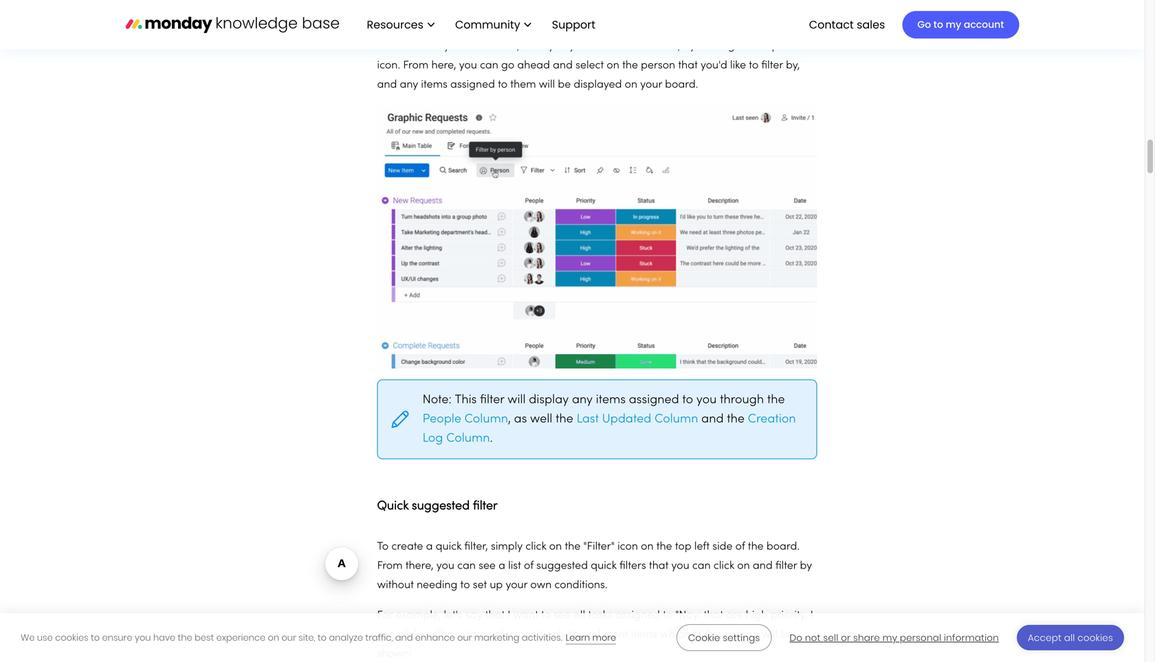 Task type: vqa. For each thing, say whether or not it's contained in the screenshot.
board.
yes



Task type: describe. For each thing, give the bounding box(es) containing it.
your inside from here, you can go ahead and select on the person that you'd like to filter by, and any items assigned to them will be displayed on your board.
[[641, 80, 663, 90]]

conditions.
[[555, 580, 608, 591]]

community
[[455, 17, 521, 32]]

on inside 'you can filter your own tasks, or any of your teammates tasks, by clicking on the person icon.'
[[738, 41, 751, 51]]

see inside "to create a quick filter, simply click on the "filter" icon on the top left side of the board. from there, you can see a list of suggested quick filters that you can click on and filter by without needing to set up your own conditions."
[[479, 561, 496, 572]]

the inside 'you can filter your own tasks, or any of your teammates tasks, by clicking on the person icon.'
[[754, 41, 769, 51]]

2 vertical spatial of
[[524, 561, 534, 572]]

for example, let's say that i want to see all tasks assigned to "noy: that are high priority, i can click on those two values and only the relevant items which fit this criteria will be shown!
[[377, 611, 814, 660]]

can down "filter,"
[[458, 561, 476, 572]]

1 horizontal spatial a
[[499, 561, 506, 572]]

assigned inside from here, you can go ahead and select on the person that you'd like to filter by, and any items assigned to them will be displayed on your board.
[[451, 80, 495, 90]]

go
[[502, 60, 515, 71]]

can inside from here, you can go ahead and select on the person that you'd like to filter by, and any items assigned to them will be displayed on your board.
[[480, 60, 499, 71]]

accept all cookies button
[[1017, 625, 1125, 651]]

select
[[576, 60, 604, 71]]

1 vertical spatial will
[[508, 394, 526, 406]]

set
[[473, 580, 487, 591]]

your up select
[[570, 41, 591, 51]]

shown!
[[377, 649, 412, 660]]

olumn link
[[663, 414, 702, 425]]

and down icon.
[[377, 80, 397, 90]]

0 vertical spatial column
[[465, 414, 508, 425]]

marketing
[[475, 632, 520, 644]]

as
[[514, 414, 527, 425]]

two
[[468, 630, 486, 640]]

that up this
[[704, 611, 724, 621]]

1 horizontal spatial quick
[[591, 561, 617, 572]]

log
[[423, 433, 443, 445]]

creation log column link
[[423, 414, 796, 445]]

them
[[511, 80, 536, 90]]

will inside from here, you can go ahead and select on the person that you'd like to filter by, and any items assigned to them will be displayed on your board.
[[539, 80, 555, 90]]

quick suggested filter link
[[377, 493, 498, 515]]

are
[[727, 611, 743, 621]]

go
[[918, 18, 932, 31]]

my inside button
[[883, 632, 898, 645]]

the inside from here, you can go ahead and select on the person that you'd like to filter by, and any items assigned to them will be displayed on your board.
[[623, 60, 638, 71]]

person inside 'you can filter your own tasks, or any of your teammates tasks, by clicking on the person icon.'
[[772, 41, 807, 51]]

those
[[438, 630, 465, 640]]

icon
[[618, 542, 638, 552]]

experience
[[216, 632, 266, 644]]

icon.
[[377, 60, 400, 71]]

to
[[377, 542, 389, 552]]

1 vertical spatial items
[[596, 394, 626, 406]]

on up are
[[738, 561, 750, 572]]

clicking
[[699, 41, 735, 51]]

own inside "to create a quick filter, simply click on the "filter" icon on the top left side of the board. from there, you can see a list of suggested quick filters that you can click on and filter by without needing to set up your own conditions."
[[531, 580, 552, 591]]

cookie
[[689, 632, 721, 645]]

more
[[593, 632, 616, 644]]

people column , as well the last updated c
[[423, 414, 663, 425]]

0 horizontal spatial quick
[[436, 542, 462, 552]]

to left ensure
[[91, 632, 100, 644]]

traffic,
[[366, 632, 393, 644]]

to inside "to create a quick filter, simply click on the "filter" icon on the top left side of the board. from there, you can see a list of suggested quick filters that you can click on and filter by without needing to set up your own conditions."
[[461, 580, 470, 591]]

note:
[[423, 394, 452, 406]]

teammates
[[594, 41, 651, 51]]

2 our from the left
[[458, 632, 472, 644]]

be inside from here, you can go ahead and select on the person that you'd like to filter by, and any items assigned to them will be displayed on your board.
[[558, 80, 571, 90]]

high
[[746, 611, 768, 621]]

and up shown!
[[395, 632, 413, 644]]

filter for quick suggested filter
[[473, 501, 498, 512]]

we
[[21, 632, 35, 644]]

will inside for example, let's say that i want to see all tasks assigned to "noy: that are high priority, i can click on those two values and only the relevant items which fit this criteria will be shown!
[[762, 630, 778, 640]]

my inside main element
[[946, 18, 962, 31]]

top
[[675, 542, 692, 552]]

simply
[[491, 542, 523, 552]]

side
[[713, 542, 733, 552]]

assigned to you through the
[[629, 394, 785, 406]]

on right displayed
[[625, 80, 638, 90]]

list
[[508, 561, 521, 572]]

cookie settings
[[689, 632, 760, 645]]

account
[[964, 18, 1005, 31]]

the left "filter"
[[565, 542, 581, 552]]

to right "want" on the bottom of page
[[541, 611, 551, 621]]

that inside "to create a quick filter, simply click on the "filter" icon on the top left side of the board. from there, you can see a list of suggested quick filters that you can click on and filter by without needing to set up your own conditions."
[[649, 561, 669, 572]]

like
[[731, 60, 746, 71]]

that inside from here, you can go ahead and select on the person that you'd like to filter by, and any items assigned to them will be displayed on your board.
[[679, 60, 698, 71]]

enhance
[[415, 632, 455, 644]]

you can filter your own tasks, or any of your teammates tasks, by clicking on the person icon.
[[377, 41, 807, 71]]

cookies for all
[[1078, 632, 1114, 645]]

do not sell or share my personal information
[[790, 632, 1000, 645]]

you up olumn and the
[[697, 394, 717, 406]]

dialog containing cookie settings
[[0, 614, 1145, 662]]

the left best
[[178, 632, 192, 644]]

to inside main element
[[934, 18, 944, 31]]

own inside 'you can filter your own tasks, or any of your teammates tasks, by clicking on the person icon.'
[[469, 41, 490, 51]]

assigned inside for example, let's say that i want to see all tasks assigned to "noy: that are high priority, i can click on those two values and only the relevant items which fit this criteria will be shown!
[[616, 611, 660, 621]]

the inside for example, let's say that i want to see all tasks assigned to "noy: that are high priority, i can click on those two values and only the relevant items which fit this criteria will be shown!
[[570, 630, 585, 640]]

want
[[514, 611, 539, 621]]

needing
[[417, 580, 458, 591]]

all inside for example, let's say that i want to see all tasks assigned to "noy: that are high priority, i can click on those two values and only the relevant items which fit this criteria will be shown!
[[574, 611, 586, 621]]

without
[[377, 580, 414, 591]]

filter inside "to create a quick filter, simply click on the "filter" icon on the top left side of the board. from there, you can see a list of suggested quick filters that you can click on and filter by without needing to set up your own conditions."
[[776, 561, 798, 572]]

the right well
[[556, 414, 574, 425]]

to up olumn link
[[683, 394, 694, 406]]

resources link
[[360, 13, 442, 37]]

up
[[490, 580, 503, 591]]

let's
[[444, 611, 463, 621]]

share
[[854, 632, 880, 645]]

can down left
[[693, 561, 711, 572]]

the up creation
[[768, 394, 785, 406]]

you down top
[[672, 561, 690, 572]]

by,
[[786, 60, 800, 71]]

filter inside from here, you can go ahead and select on the person that you'd like to filter by, and any items assigned to them will be displayed on your board.
[[762, 60, 784, 71]]

here,
[[432, 60, 456, 71]]

through
[[720, 394, 764, 406]]

your inside "to create a quick filter, simply click on the "filter" icon on the top left side of the board. from there, you can see a list of suggested quick filters that you can click on and filter by without needing to set up your own conditions."
[[506, 580, 528, 591]]

create
[[392, 542, 423, 552]]

you inside from here, you can go ahead and select on the person that you'd like to filter by, and any items assigned to them will be displayed on your board.
[[459, 60, 477, 71]]

community link
[[448, 13, 538, 37]]

well
[[531, 414, 553, 425]]

information
[[944, 632, 1000, 645]]

values
[[489, 630, 521, 640]]

do
[[790, 632, 803, 645]]

filter,
[[465, 542, 488, 552]]

accept all cookies
[[1028, 632, 1114, 645]]

which
[[661, 630, 690, 640]]

people column link
[[423, 414, 508, 425]]

learn more link
[[566, 632, 616, 645]]

you'd
[[701, 60, 728, 71]]

items inside from here, you can go ahead and select on the person that you'd like to filter by, and any items assigned to them will be displayed on your board.
[[421, 80, 448, 90]]

be inside for example, let's say that i want to see all tasks assigned to "noy: that are high priority, i can click on those two values and only the relevant items which fit this criteria will be shown!
[[781, 630, 794, 640]]

person inside from here, you can go ahead and select on the person that you'd like to filter by, and any items assigned to them will be displayed on your board.
[[641, 60, 676, 71]]

the left top
[[657, 542, 673, 552]]

to down "go"
[[498, 80, 508, 90]]

on left "filter"
[[550, 542, 562, 552]]

1 horizontal spatial click
[[526, 542, 547, 552]]



Task type: locate. For each thing, give the bounding box(es) containing it.
0 vertical spatial by
[[684, 41, 696, 51]]

1 horizontal spatial own
[[531, 580, 552, 591]]

sell
[[824, 632, 839, 645]]

0 vertical spatial all
[[574, 611, 586, 621]]

0 vertical spatial will
[[539, 80, 555, 90]]

2 tasks, from the left
[[654, 41, 681, 51]]

person up by,
[[772, 41, 807, 51]]

0 vertical spatial items
[[421, 80, 448, 90]]

0 vertical spatial any
[[536, 41, 554, 51]]

0 vertical spatial person
[[772, 41, 807, 51]]

0 horizontal spatial from
[[377, 561, 403, 572]]

suggested right the quick
[[412, 501, 470, 512]]

activities.
[[522, 632, 563, 644]]

assigned
[[451, 80, 495, 90], [629, 394, 679, 406], [616, 611, 660, 621]]

1 horizontal spatial be
[[781, 630, 794, 640]]

0 horizontal spatial all
[[574, 611, 586, 621]]

2 horizontal spatial any
[[572, 394, 593, 406]]

on inside for example, let's say that i want to see all tasks assigned to "noy: that are high priority, i can click on those two values and only the relevant items which fit this criteria will be shown!
[[422, 630, 435, 640]]

1 horizontal spatial board.
[[767, 542, 800, 552]]

say
[[466, 611, 483, 621]]

click
[[526, 542, 547, 552], [714, 561, 735, 572], [399, 630, 419, 640]]

by inside "to create a quick filter, simply click on the "filter" icon on the top left side of the board. from there, you can see a list of suggested quick filters that you can click on and filter by without needing to set up your own conditions."
[[800, 561, 813, 572]]

suggested inside "to create a quick filter, simply click on the "filter" icon on the top left side of the board. from there, you can see a list of suggested quick filters that you can click on and filter by without needing to set up your own conditions."
[[537, 561, 588, 572]]

1 vertical spatial column
[[447, 433, 490, 445]]

1 horizontal spatial cookies
[[1078, 632, 1114, 645]]

to right like
[[749, 60, 759, 71]]

1 horizontal spatial suggested
[[537, 561, 588, 572]]

1 vertical spatial person
[[641, 60, 676, 71]]

.
[[490, 433, 493, 445]]

1 vertical spatial see
[[554, 611, 571, 621]]

you left have on the left of the page
[[135, 632, 151, 644]]

from here, you can go ahead and select on the person that you'd like to filter by, and any items assigned to them will be displayed on your board.
[[377, 60, 800, 90]]

1 our from the left
[[282, 632, 296, 644]]

1 vertical spatial all
[[1065, 632, 1076, 645]]

0 vertical spatial quick
[[436, 542, 462, 552]]

the right 'only'
[[570, 630, 585, 640]]

0 vertical spatial assigned
[[451, 80, 495, 90]]

assigned up c
[[629, 394, 679, 406]]

1 cookies from the left
[[55, 632, 88, 644]]

0 horizontal spatial a
[[426, 542, 433, 552]]

0 vertical spatial board.
[[665, 80, 699, 90]]

to right the site,
[[318, 632, 327, 644]]

displayed
[[574, 80, 622, 90]]

this
[[455, 394, 477, 406]]

the
[[754, 41, 769, 51], [623, 60, 638, 71], [768, 394, 785, 406], [556, 414, 574, 425], [727, 414, 745, 425], [565, 542, 581, 552], [657, 542, 673, 552], [748, 542, 764, 552], [570, 630, 585, 640], [178, 632, 192, 644]]

1 vertical spatial of
[[736, 542, 745, 552]]

accept
[[1028, 632, 1062, 645]]

main element
[[353, 0, 1020, 50]]

the right clicking
[[754, 41, 769, 51]]

relevant
[[588, 630, 628, 640]]

any inside 'you can filter your own tasks, or any of your teammates tasks, by clicking on the person icon.'
[[536, 41, 554, 51]]

on up like
[[738, 41, 751, 51]]

1 horizontal spatial person
[[772, 41, 807, 51]]

see up 'only'
[[554, 611, 571, 621]]

can inside for example, let's say that i want to see all tasks assigned to "noy: that are high priority, i can click on those two values and only the relevant items which fit this criteria will be shown!
[[377, 630, 396, 640]]

cpt2112061136 1019x609.gif image
[[377, 105, 818, 369]]

board.
[[665, 80, 699, 90], [767, 542, 800, 552]]

to
[[934, 18, 944, 31], [749, 60, 759, 71], [498, 80, 508, 90], [683, 394, 694, 406], [461, 580, 470, 591], [541, 611, 551, 621], [663, 611, 673, 621], [91, 632, 100, 644], [318, 632, 327, 644]]

and up high
[[753, 561, 773, 572]]

2 vertical spatial assigned
[[616, 611, 660, 621]]

1 vertical spatial my
[[883, 632, 898, 645]]

i left "want" on the bottom of page
[[508, 611, 511, 621]]

can left "go"
[[480, 60, 499, 71]]

0 horizontal spatial be
[[558, 80, 571, 90]]

and left select
[[553, 60, 573, 71]]

we use cookies to ensure you have the best experience on our site, to analyze traffic, and enhance our marketing activities. learn more
[[21, 632, 616, 644]]

1 horizontal spatial see
[[554, 611, 571, 621]]

column
[[465, 414, 508, 425], [447, 433, 490, 445]]

learn
[[566, 632, 590, 644]]

1 vertical spatial assigned
[[629, 394, 679, 406]]

items inside for example, let's say that i want to see all tasks assigned to "noy: that are high priority, i can click on those two values and only the relevant items which fit this criteria will be shown!
[[631, 630, 658, 640]]

1 i from the left
[[508, 611, 511, 621]]

2 cookies from the left
[[1078, 632, 1114, 645]]

1 vertical spatial click
[[714, 561, 735, 572]]

and inside for example, let's say that i want to see all tasks assigned to "noy: that are high priority, i can click on those two values and only the relevant items which fit this criteria will be shown!
[[524, 630, 543, 640]]

0 horizontal spatial my
[[883, 632, 898, 645]]

any up the ahead
[[536, 41, 554, 51]]

2 vertical spatial click
[[399, 630, 419, 640]]

all right accept
[[1065, 632, 1076, 645]]

0 horizontal spatial or
[[523, 41, 533, 51]]

to left "noy: at bottom right
[[663, 611, 673, 621]]

can inside 'you can filter your own tasks, or any of your teammates tasks, by clicking on the person icon.'
[[398, 41, 417, 51]]

0 horizontal spatial click
[[399, 630, 419, 640]]

0 horizontal spatial items
[[421, 80, 448, 90]]

items up "last updated c" link
[[596, 394, 626, 406]]

all left the tasks
[[574, 611, 586, 621]]

of right list
[[524, 561, 534, 572]]

and down assigned to you through the
[[702, 414, 724, 425]]

1 horizontal spatial any
[[536, 41, 554, 51]]

0 horizontal spatial of
[[524, 561, 534, 572]]

board. right side
[[767, 542, 800, 552]]

1 horizontal spatial from
[[403, 60, 429, 71]]

for
[[377, 611, 393, 621]]

dialog
[[0, 614, 1145, 662]]

of right side
[[736, 542, 745, 552]]

click down the example, on the bottom of the page
[[399, 630, 419, 640]]

0 vertical spatial suggested
[[412, 501, 470, 512]]

quick suggested filter
[[377, 501, 498, 512]]

0 horizontal spatial our
[[282, 632, 296, 644]]

filter right this
[[480, 394, 505, 406]]

"filter"
[[584, 542, 615, 552]]

1 vertical spatial any
[[400, 80, 418, 90]]

2 vertical spatial any
[[572, 394, 593, 406]]

that right say at bottom left
[[485, 611, 505, 621]]

only
[[546, 630, 567, 640]]

monday.com logo image
[[126, 10, 339, 39]]

this
[[705, 630, 722, 640]]

quick down "filter"
[[591, 561, 617, 572]]

my right share
[[883, 632, 898, 645]]

0 vertical spatial click
[[526, 542, 547, 552]]

0 horizontal spatial see
[[479, 561, 496, 572]]

0 vertical spatial see
[[479, 561, 496, 572]]

2 horizontal spatial of
[[736, 542, 745, 552]]

a
[[426, 542, 433, 552], [499, 561, 506, 572]]

see
[[479, 561, 496, 572], [554, 611, 571, 621]]

quick left "filter,"
[[436, 542, 462, 552]]

not
[[805, 632, 821, 645]]

or
[[523, 41, 533, 51], [841, 632, 851, 645]]

you right here,
[[459, 60, 477, 71]]

the right side
[[748, 542, 764, 552]]

1 vertical spatial suggested
[[537, 561, 588, 572]]

0 horizontal spatial own
[[469, 41, 490, 51]]

1 vertical spatial a
[[499, 561, 506, 572]]

contact sales link
[[803, 13, 893, 37]]

0 horizontal spatial will
[[508, 394, 526, 406]]

filter for you can filter your own tasks, or any of your teammates tasks, by clicking on the person icon.
[[420, 41, 441, 51]]

i up the not
[[811, 611, 814, 621]]

items
[[421, 80, 448, 90], [596, 394, 626, 406], [631, 630, 658, 640]]

that left you'd
[[679, 60, 698, 71]]

1 horizontal spatial or
[[841, 632, 851, 645]]

person down teammates at the top of page
[[641, 60, 676, 71]]

own
[[469, 41, 490, 51], [531, 580, 552, 591]]

cookies right accept
[[1078, 632, 1114, 645]]

tasks,
[[493, 41, 520, 51], [654, 41, 681, 51]]

list containing resources
[[353, 0, 607, 50]]

quick
[[377, 501, 409, 512]]

0 horizontal spatial cookies
[[55, 632, 88, 644]]

1 vertical spatial quick
[[591, 561, 617, 572]]

1 horizontal spatial all
[[1065, 632, 1076, 645]]

2 horizontal spatial items
[[631, 630, 658, 640]]

go to my account
[[918, 18, 1005, 31]]

see inside for example, let's say that i want to see all tasks assigned to "noy: that are high priority, i can click on those two values and only the relevant items which fit this criteria will be shown!
[[554, 611, 571, 621]]

display
[[529, 394, 569, 406]]

or inside button
[[841, 632, 851, 645]]

have
[[153, 632, 176, 644]]

any
[[536, 41, 554, 51], [400, 80, 418, 90], [572, 394, 593, 406]]

creation
[[748, 414, 796, 425]]

on down the example, on the bottom of the page
[[422, 630, 435, 640]]

go to my account link
[[903, 11, 1020, 39]]

filter inside 'you can filter your own tasks, or any of your teammates tasks, by clicking on the person icon.'
[[420, 41, 441, 51]]

resources
[[367, 17, 424, 32]]

by up priority,
[[800, 561, 813, 572]]

0 horizontal spatial tasks,
[[493, 41, 520, 51]]

can right you
[[398, 41, 417, 51]]

or up the ahead
[[523, 41, 533, 51]]

on inside dialog
[[268, 632, 279, 644]]

1 vertical spatial from
[[377, 561, 403, 572]]

board. inside from here, you can go ahead and select on the person that you'd like to filter by, and any items assigned to them will be displayed on your board.
[[665, 80, 699, 90]]

assigned down here,
[[451, 80, 495, 90]]

0 horizontal spatial any
[[400, 80, 418, 90]]

column down people column link
[[447, 433, 490, 445]]

1 horizontal spatial my
[[946, 18, 962, 31]]

and inside "to create a quick filter, simply click on the "filter" icon on the top left side of the board. from there, you can see a list of suggested quick filters that you can click on and filter by without needing to set up your own conditions."
[[753, 561, 773, 572]]

best
[[195, 632, 214, 644]]

will up as
[[508, 394, 526, 406]]

of inside 'you can filter your own tasks, or any of your teammates tasks, by clicking on the person icon.'
[[557, 41, 567, 51]]

of
[[557, 41, 567, 51], [736, 542, 745, 552], [524, 561, 534, 572]]

a left list
[[499, 561, 506, 572]]

,
[[508, 414, 511, 425]]

my
[[946, 18, 962, 31], [883, 632, 898, 645]]

from inside from here, you can go ahead and select on the person that you'd like to filter by, and any items assigned to them will be displayed on your board.
[[403, 60, 429, 71]]

0 horizontal spatial person
[[641, 60, 676, 71]]

note: this filter will display any items
[[423, 394, 629, 406]]

board. inside "to create a quick filter, simply click on the "filter" icon on the top left side of the board. from there, you can see a list of suggested quick filters that you can click on and filter by without needing to set up your own conditions."
[[767, 542, 800, 552]]

your down list
[[506, 580, 528, 591]]

sales
[[857, 17, 886, 32]]

filter left by,
[[762, 60, 784, 71]]

0 vertical spatial of
[[557, 41, 567, 51]]

1 vertical spatial or
[[841, 632, 851, 645]]

1 horizontal spatial by
[[800, 561, 813, 572]]

click right simply
[[526, 542, 547, 552]]

ensure
[[102, 632, 132, 644]]

there,
[[406, 561, 434, 572]]

tasks, up "go"
[[493, 41, 520, 51]]

c
[[655, 414, 663, 425]]

from right icon.
[[403, 60, 429, 71]]

filter
[[420, 41, 441, 51], [762, 60, 784, 71], [480, 394, 505, 406], [473, 501, 498, 512], [776, 561, 798, 572]]

left
[[695, 542, 710, 552]]

cookies inside button
[[1078, 632, 1114, 645]]

0 vertical spatial be
[[558, 80, 571, 90]]

my right go
[[946, 18, 962, 31]]

all inside accept all cookies button
[[1065, 632, 1076, 645]]

site,
[[299, 632, 315, 644]]

2 horizontal spatial will
[[762, 630, 778, 640]]

filter up priority,
[[776, 561, 798, 572]]

list
[[353, 0, 607, 50]]

1 horizontal spatial tasks,
[[654, 41, 681, 51]]

cookies for use
[[55, 632, 88, 644]]

1 horizontal spatial of
[[557, 41, 567, 51]]

own up "want" on the bottom of page
[[531, 580, 552, 591]]

1 vertical spatial board.
[[767, 542, 800, 552]]

0 vertical spatial or
[[523, 41, 533, 51]]

2 vertical spatial will
[[762, 630, 778, 640]]

tasks, right teammates at the top of page
[[654, 41, 681, 51]]

to left set
[[461, 580, 470, 591]]

from up the without
[[377, 561, 403, 572]]

from inside "to create a quick filter, simply click on the "filter" icon on the top left side of the board. from there, you can see a list of suggested quick filters that you can click on and filter by without needing to set up your own conditions."
[[377, 561, 403, 572]]

any inside from here, you can go ahead and select on the person that you'd like to filter by, and any items assigned to them will be displayed on your board.
[[400, 80, 418, 90]]

any up last
[[572, 394, 593, 406]]

filter for note: this filter will display any items
[[480, 394, 505, 406]]

2 horizontal spatial click
[[714, 561, 735, 572]]

and down "want" on the bottom of page
[[524, 630, 543, 640]]

0 vertical spatial a
[[426, 542, 433, 552]]

settings
[[723, 632, 760, 645]]

column inside creation log column
[[447, 433, 490, 445]]

to right go
[[934, 18, 944, 31]]

personal
[[900, 632, 942, 645]]

0 horizontal spatial suggested
[[412, 501, 470, 512]]

a up there,
[[426, 542, 433, 552]]

olumn and the
[[663, 414, 748, 425]]

can down for
[[377, 630, 396, 640]]

will down the ahead
[[539, 80, 555, 90]]

1 horizontal spatial items
[[596, 394, 626, 406]]

click inside for example, let's say that i want to see all tasks assigned to "noy: that are high priority, i can click on those two values and only the relevant items which fit this criteria will be shown!
[[399, 630, 419, 640]]

your down teammates at the top of page
[[641, 80, 663, 90]]

use
[[37, 632, 53, 644]]

your
[[444, 41, 466, 51], [570, 41, 591, 51], [641, 80, 663, 90], [506, 580, 528, 591]]

on right icon
[[641, 542, 654, 552]]

you up needing
[[437, 561, 455, 572]]

1 tasks, from the left
[[493, 41, 520, 51]]

2 vertical spatial items
[[631, 630, 658, 640]]

0 horizontal spatial by
[[684, 41, 696, 51]]

you
[[377, 41, 396, 51]]

filter up here,
[[420, 41, 441, 51]]

see up set
[[479, 561, 496, 572]]

criteria
[[724, 630, 759, 640]]

1 vertical spatial be
[[781, 630, 794, 640]]

1 horizontal spatial our
[[458, 632, 472, 644]]

0 vertical spatial from
[[403, 60, 429, 71]]

that right filters
[[649, 561, 669, 572]]

person
[[772, 41, 807, 51], [641, 60, 676, 71]]

your up here,
[[444, 41, 466, 51]]

contact sales
[[810, 17, 886, 32]]

our left the site,
[[282, 632, 296, 644]]

that
[[679, 60, 698, 71], [649, 561, 669, 572], [485, 611, 505, 621], [704, 611, 724, 621]]

filters
[[620, 561, 646, 572]]

or right sell
[[841, 632, 851, 645]]

1 horizontal spatial will
[[539, 80, 555, 90]]

1 vertical spatial own
[[531, 580, 552, 591]]

be left displayed
[[558, 80, 571, 90]]

or inside 'you can filter your own tasks, or any of your teammates tasks, by clicking on the person icon.'
[[523, 41, 533, 51]]

2 i from the left
[[811, 611, 814, 621]]

0 horizontal spatial board.
[[665, 80, 699, 90]]

board. down main element
[[665, 80, 699, 90]]

0 vertical spatial my
[[946, 18, 962, 31]]

filter up "filter,"
[[473, 501, 498, 512]]

the down teammates at the top of page
[[623, 60, 638, 71]]

example,
[[396, 611, 441, 621]]

0 vertical spatial own
[[469, 41, 490, 51]]

be down priority,
[[781, 630, 794, 640]]

the down through
[[727, 414, 745, 425]]

cookie settings button
[[677, 625, 772, 651]]

0 horizontal spatial i
[[508, 611, 511, 621]]

column up .
[[465, 414, 508, 425]]

to create a quick filter, simply click on the "filter" icon on the top left side of the board. from there, you can see a list of suggested quick filters that you can click on and filter by without needing to set up your own conditions.
[[377, 542, 813, 591]]

click down side
[[714, 561, 735, 572]]

by left clicking
[[684, 41, 696, 51]]

fit
[[693, 630, 702, 640]]

by inside 'you can filter your own tasks, or any of your teammates tasks, by clicking on the person icon.'
[[684, 41, 696, 51]]

analyze
[[329, 632, 363, 644]]

our down say at bottom left
[[458, 632, 472, 644]]

support
[[552, 17, 596, 32]]

on down teammates at the top of page
[[607, 60, 620, 71]]

1 horizontal spatial i
[[811, 611, 814, 621]]

items left which
[[631, 630, 658, 640]]

will down high
[[762, 630, 778, 640]]

of down support
[[557, 41, 567, 51]]

cookies right use
[[55, 632, 88, 644]]

1 vertical spatial by
[[800, 561, 813, 572]]



